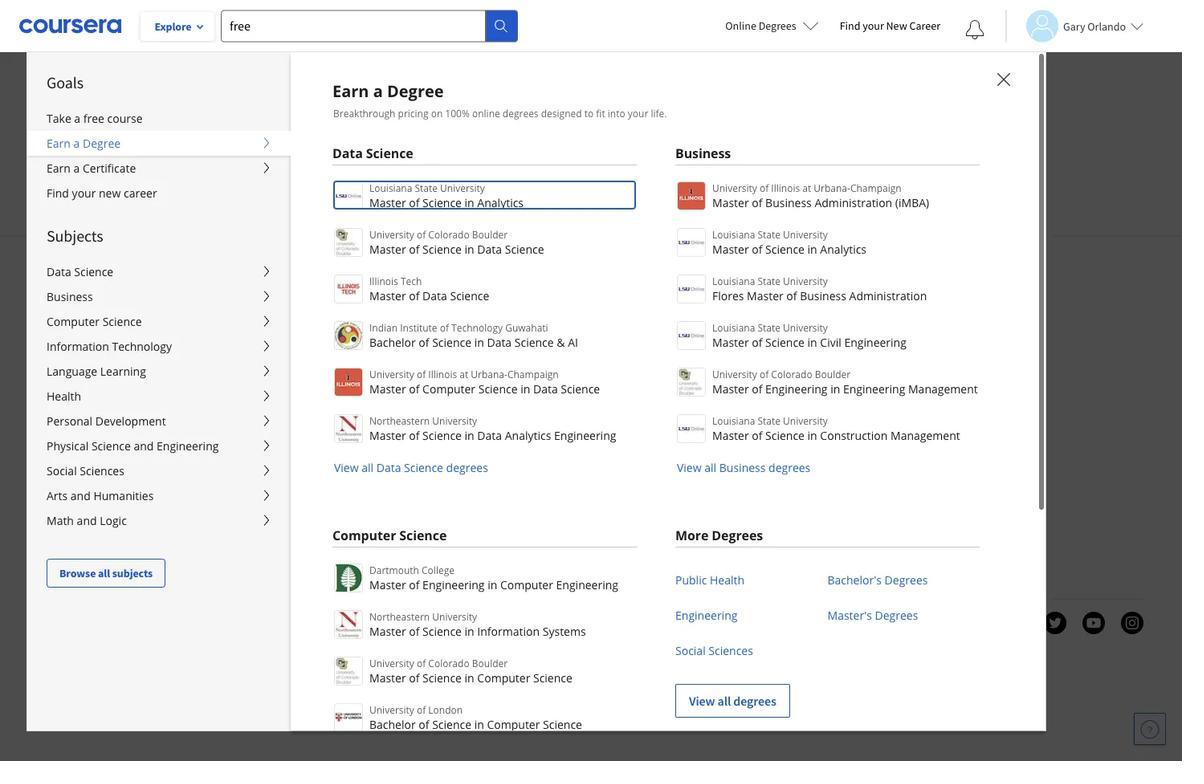 Task type: vqa. For each thing, say whether or not it's contained in the screenshot.
bottommost 'Analytics'
yes



Task type: locate. For each thing, give the bounding box(es) containing it.
0 vertical spatial administration
[[815, 195, 893, 210]]

management down get it on google play image
[[891, 428, 961, 443]]

language learning down leadership link
[[47, 364, 146, 379]]

business
[[676, 145, 731, 162], [766, 195, 812, 210], [801, 288, 847, 303], [47, 289, 93, 305], [720, 460, 766, 476]]

construction
[[821, 428, 888, 443]]

find your new career link
[[832, 16, 949, 36]]

earn inside earn a certificate dropdown button
[[47, 161, 71, 176]]

louisiana inside louisiana state university master of science in construction management
[[713, 414, 756, 428]]

science inside popup button
[[74, 264, 113, 280]]

view down social sciences link
[[690, 694, 716, 710]]

articles list item
[[616, 423, 753, 439]]

earn a degree button
[[27, 131, 291, 156]]

a inside dropdown button
[[74, 161, 80, 176]]

1 vertical spatial degree
[[83, 136, 121, 151]]

new
[[99, 186, 121, 201]]

master's
[[828, 608, 873, 623]]

list
[[233, 0, 944, 120], [333, 180, 637, 477], [676, 180, 980, 477], [63, 310, 200, 551], [340, 310, 477, 423], [616, 310, 753, 503], [333, 563, 637, 762]]

2 northeastern university  logo image from the top
[[334, 611, 363, 640]]

1 bachelor from the top
[[370, 335, 416, 350]]

earn a degree breakthrough pricing on 100% online degrees designed to fit into your life.
[[333, 80, 667, 120]]

degree up pricing on the left top of page
[[387, 80, 444, 102]]

computer
[[47, 314, 100, 329], [423, 381, 476, 397], [333, 527, 396, 544], [501, 577, 554, 593], [478, 671, 531, 686], [487, 717, 540, 733]]

colorado
[[429, 228, 470, 241], [772, 368, 813, 381], [429, 657, 470, 670]]

university of colorado boulder logo image
[[334, 228, 363, 257], [677, 368, 706, 397], [334, 657, 363, 686]]

1 horizontal spatial health
[[710, 573, 745, 588]]

of inside louisiana state university master of science in civil engineering
[[752, 335, 763, 350]]

0 vertical spatial management
[[909, 381, 979, 397]]

1 horizontal spatial urbana-
[[814, 181, 851, 194]]

fit
[[597, 106, 606, 120]]

become
[[63, 504, 102, 518]]

in left construction
[[808, 428, 818, 443]]

your inside earn a degree breakthrough pricing on 100% online degrees designed to fit into your life.
[[628, 106, 649, 120]]

close image
[[994, 69, 1015, 90]]

your
[[863, 18, 885, 33], [628, 106, 649, 120], [72, 186, 96, 201]]

university of illinois at urbana-champaign master of computer science in data science
[[370, 368, 600, 397]]

earn for earn a certificate
[[47, 161, 71, 176]]

university of illinois at urbana-champaign logo image
[[677, 182, 706, 211], [334, 368, 363, 397]]

computer inside dartmouth college master of engineering in computer engineering
[[501, 577, 554, 593]]

mastertrack® certificates link
[[63, 423, 180, 438]]

in up louisiana state university master of science in construction management
[[831, 381, 841, 397]]

master inside university of illinois at urbana-champaign master of business administration (imba)
[[713, 195, 749, 210]]

app
[[942, 273, 969, 293]]

university inside university of colorado boulder master of science in computer science
[[370, 657, 415, 670]]

state up view all business degrees
[[758, 414, 781, 428]]

degrees for bachelor's degrees
[[885, 573, 929, 588]]

0 vertical spatial urbana-
[[814, 181, 851, 194]]

in up illinois tech master of data science
[[465, 241, 475, 257]]

and down mastertrack® certificates link
[[134, 439, 154, 454]]

health inside "view all degrees" list
[[710, 573, 745, 588]]

in
[[465, 195, 475, 210], [465, 241, 475, 257], [808, 241, 818, 257], [475, 335, 484, 350], [808, 335, 818, 350], [521, 381, 531, 397], [831, 381, 841, 397], [465, 428, 475, 443], [808, 428, 818, 443], [488, 577, 498, 593], [465, 624, 475, 639], [465, 671, 475, 686], [475, 717, 484, 733]]

dartmouth college logo image
[[334, 564, 363, 593]]

information up careers
[[47, 339, 109, 354]]

1 horizontal spatial champaign
[[851, 181, 902, 194]]

state down university of illinois at urbana-champaign master of business administration (imba)
[[758, 228, 781, 241]]

0 vertical spatial language
[[661, 53, 709, 68]]

earn a certificate button
[[27, 156, 291, 181]]

in up university of london bachelor of science in computer science
[[465, 671, 475, 686]]

1 vertical spatial data science
[[47, 264, 113, 280]]

0 vertical spatial learning
[[661, 69, 704, 84]]

personal development button
[[27, 409, 291, 434]]

2 horizontal spatial illinois
[[772, 181, 801, 194]]

1 horizontal spatial at
[[803, 181, 812, 194]]

computer science inside earn a degree menu item
[[333, 527, 447, 544]]

a inside earn a degree breakthrough pricing on 100% online degrees designed to fit into your life.
[[373, 80, 383, 102]]

browse all subjects
[[59, 567, 153, 581]]

2 vertical spatial university of colorado boulder logo image
[[334, 657, 363, 686]]

1 vertical spatial blog
[[364, 391, 386, 406]]

earn
[[333, 80, 369, 102], [47, 136, 71, 151], [47, 161, 71, 176]]

data down university of illinois at urbana-champaign master of computer science in data science
[[478, 428, 502, 443]]

master inside dartmouth college master of engineering in computer engineering
[[370, 577, 406, 593]]

0 vertical spatial boulder
[[472, 228, 508, 241]]

coursera down catalog
[[63, 391, 106, 406]]

physical inside physical science and engineering 413 courses
[[294, 53, 336, 68]]

blog up tech blog link
[[340, 375, 361, 390]]

professional
[[63, 407, 121, 422]]

tech inside illinois tech master of data science
[[401, 274, 422, 288]]

social up arts
[[47, 464, 77, 479]]

7 list item from the top
[[616, 406, 753, 423]]

1 horizontal spatial your
[[628, 106, 649, 120]]

0 vertical spatial northeastern university  logo image
[[334, 415, 363, 444]]

degree down take a free course
[[83, 136, 121, 151]]

information
[[47, 339, 109, 354], [478, 624, 540, 639]]

urbana- inside university of illinois at urbana-champaign master of computer science in data science
[[471, 368, 508, 381]]

illinois inside university of illinois at urbana-champaign master of business administration (imba)
[[772, 181, 801, 194]]

0 vertical spatial physical
[[294, 53, 336, 68]]

data up illinois tech master of data science
[[478, 241, 502, 257]]

logo of certified b corporation image
[[921, 418, 986, 515]]

technology inside dropdown button
[[112, 339, 172, 354]]

in left civil
[[808, 335, 818, 350]]

find
[[840, 18, 861, 33], [47, 186, 69, 201]]

0 vertical spatial blog
[[340, 375, 361, 390]]

northeastern inside the northeastern university master of science in data analytics engineering
[[370, 414, 430, 428]]

tech up institute
[[401, 274, 422, 288]]

management down download on the app store image
[[909, 381, 979, 397]]

mastertrack®
[[63, 423, 125, 438]]

public health
[[676, 573, 745, 588]]

learners link
[[340, 311, 381, 325]]

of inside illinois tech master of data science
[[409, 288, 420, 303]]

science inside louisiana state university master of science in civil engineering
[[766, 335, 805, 350]]

systems
[[543, 624, 586, 639]]

data down guwahati
[[487, 335, 512, 350]]

download on the app store image
[[893, 314, 1015, 350]]

information up university of colorado boulder master of science in computer science
[[478, 624, 540, 639]]

find inside explore menu element
[[47, 186, 69, 201]]

coursera up "about"
[[63, 273, 125, 293]]

1 vertical spatial champaign
[[508, 368, 559, 381]]

technology
[[452, 321, 503, 334], [112, 339, 172, 354]]

degrees down social sciences link
[[734, 694, 777, 710]]

health right public
[[710, 573, 745, 588]]

online degrees button
[[713, 8, 832, 43]]

gary orlando button
[[1006, 10, 1144, 42]]

2 coursera from the top
[[63, 391, 106, 406]]

1 horizontal spatial degree
[[387, 80, 444, 102]]

show notifications image
[[966, 20, 985, 39]]

northeastern down tech blog link
[[370, 414, 430, 428]]

subjects
[[47, 226, 103, 246]]

science
[[338, 53, 376, 68], [366, 145, 414, 162], [423, 195, 462, 210], [423, 241, 462, 257], [505, 241, 545, 257], [766, 241, 805, 257], [74, 264, 113, 280], [450, 288, 490, 303], [103, 314, 142, 329], [432, 335, 472, 350], [515, 335, 554, 350], [766, 335, 805, 350], [479, 381, 518, 397], [561, 381, 600, 397], [423, 428, 462, 443], [766, 428, 805, 443], [92, 439, 131, 454], [404, 460, 444, 476], [400, 527, 447, 544], [423, 624, 462, 639], [423, 671, 462, 686], [534, 671, 573, 686], [432, 717, 472, 733], [543, 717, 583, 733]]

master inside louisiana state university flores master of business administration
[[747, 288, 784, 303]]

social sciences inside "view all degrees" list
[[676, 643, 754, 659]]

management inside louisiana state university master of science in construction management
[[891, 428, 961, 443]]

2 vertical spatial for
[[63, 488, 79, 502]]

0 horizontal spatial physical
[[47, 439, 89, 454]]

urbana- for administration
[[814, 181, 851, 194]]

illinois tech logo image
[[334, 275, 363, 304]]

courses inside physical science and engineering 413 courses
[[313, 86, 349, 101]]

language
[[661, 53, 709, 68], [47, 364, 97, 379]]

degrees for master's degrees
[[876, 608, 919, 623]]

social sciences down engineering link
[[676, 643, 754, 659]]

science inside the northeastern university master of science in data analytics engineering
[[423, 428, 462, 443]]

all right browse
[[98, 567, 110, 581]]

1 vertical spatial language learning
[[47, 364, 146, 379]]

health up personal
[[47, 389, 81, 404]]

dartmouth college master of engineering in computer engineering
[[370, 564, 619, 593]]

1 vertical spatial information
[[478, 624, 540, 639]]

life.
[[651, 106, 667, 120]]

data science inside popup button
[[47, 264, 113, 280]]

data science down "subjects"
[[47, 264, 113, 280]]

and up 413
[[294, 69, 313, 84]]

blog
[[340, 375, 361, 390], [364, 391, 386, 406]]

1 vertical spatial urbana-
[[471, 368, 508, 381]]

online
[[726, 18, 757, 33]]

1 for from the top
[[63, 455, 79, 470]]

1 vertical spatial university of illinois at urbana-champaign logo image
[[334, 368, 363, 397]]

analytics up university of colorado boulder master of science in data science at the left of the page
[[478, 195, 524, 210]]

degree for earn a degree breakthrough pricing on 100% online degrees designed to fit into your life.
[[387, 80, 444, 102]]

earn inside earn a degree popup button
[[47, 136, 71, 151]]

0 horizontal spatial at
[[460, 368, 469, 381]]

analytics down university of illinois at urbana-champaign master of computer science in data science
[[505, 428, 552, 443]]

technology down computer science dropdown button
[[112, 339, 172, 354]]

in inside university of colorado boulder master of science in data science
[[465, 241, 475, 257]]

view all degrees list
[[676, 563, 980, 718]]

university
[[440, 181, 485, 194], [713, 181, 758, 194], [370, 228, 415, 241], [784, 228, 828, 241], [784, 274, 828, 288], [784, 321, 828, 334], [370, 368, 415, 381], [713, 368, 758, 381], [433, 414, 477, 428], [784, 414, 828, 428], [433, 610, 477, 624], [370, 657, 415, 670], [370, 704, 415, 717]]

sciences up campus
[[80, 464, 124, 479]]

0 vertical spatial university of illinois at urbana-champaign logo image
[[677, 182, 706, 211]]

view
[[334, 460, 359, 476], [677, 460, 702, 476], [690, 694, 716, 710]]

physical up 413
[[294, 53, 336, 68]]

all down directory list item in the right bottom of the page
[[705, 460, 717, 476]]

in down university of colorado boulder master of science in computer science
[[475, 717, 484, 733]]

bachelor's degrees
[[828, 573, 929, 588]]

university of illinois at urbana-champaign logo image for master of business administration (imba)
[[677, 182, 706, 211]]

degrees right more
[[712, 527, 764, 544]]

in inside university of colorado boulder master of science in computer science
[[465, 671, 475, 686]]

all for subjects
[[98, 567, 110, 581]]

engineering down public health link
[[676, 608, 738, 623]]

1 horizontal spatial university of illinois at urbana-champaign logo image
[[677, 182, 706, 211]]

learning inside language learning
[[661, 69, 704, 84]]

university inside university of colorado boulder master of science in data science
[[370, 228, 415, 241]]

for up arts
[[63, 472, 79, 486]]

university of illinois at urbana-champaign logo image for master of computer science in data science
[[334, 368, 363, 397]]

coursera twitter image
[[1045, 612, 1067, 635]]

view down teaching
[[334, 460, 359, 476]]

careers link
[[63, 359, 99, 373]]

1 vertical spatial for
[[63, 472, 79, 486]]

earn up breakthrough
[[333, 80, 369, 102]]

state down louisiana state university flores master of business administration
[[758, 321, 781, 334]]

health
[[47, 389, 81, 404], [710, 573, 745, 588]]

translators link
[[340, 359, 392, 373]]

data down center
[[377, 460, 401, 476]]

view for business
[[677, 460, 702, 476]]

university of colorado boulder logo image up university of london logo at the left of page
[[334, 657, 363, 686]]

1 horizontal spatial data science
[[333, 145, 414, 162]]

analytics up louisiana state university flores master of business administration
[[821, 241, 867, 257]]

1 vertical spatial computer science
[[333, 527, 447, 544]]

list containing about
[[63, 310, 200, 551]]

list for community
[[340, 310, 477, 423]]

northeastern
[[370, 414, 430, 428], [370, 610, 430, 624]]

1 vertical spatial physical
[[47, 439, 89, 454]]

a for earn a degree breakthrough pricing on 100% online degrees designed to fit into your life.
[[373, 80, 383, 102]]

degrees inside "dropdown button"
[[759, 18, 797, 33]]

earn a certificate
[[47, 161, 136, 176]]

2 horizontal spatial courses
[[863, 14, 899, 28]]

of inside louisiana state university flores master of business administration
[[787, 288, 798, 303]]

0 horizontal spatial social sciences
[[47, 464, 124, 479]]

degrees down mastertrack® in the bottom left of the page
[[63, 439, 101, 454]]

0 vertical spatial social
[[47, 464, 77, 479]]

in up northeastern university master of science in information systems
[[488, 577, 498, 593]]

0 horizontal spatial information
[[47, 339, 109, 354]]

all down social sciences link
[[718, 694, 731, 710]]

social sciences up for campus link
[[47, 464, 124, 479]]

all down teaching
[[362, 460, 374, 476]]

0 horizontal spatial computer science
[[47, 314, 142, 329]]

university of london logo image
[[334, 704, 363, 733]]

administration
[[815, 195, 893, 210], [850, 288, 928, 303]]

a up breakthrough
[[373, 80, 383, 102]]

about what we offer leadership careers catalog coursera plus professional certificates mastertrack® certificates degrees for enterprise for government for campus become a partner coronavirus response
[[63, 311, 180, 534]]

all for data
[[362, 460, 374, 476]]

university of colorado boulder master of science in data science
[[370, 228, 545, 257]]

northeastern inside northeastern university master of science in information systems
[[370, 610, 430, 624]]

0 vertical spatial for
[[63, 455, 79, 470]]

partners
[[340, 327, 380, 341]]

list containing master of engineering in computer engineering
[[333, 563, 637, 762]]

colorado for engineering
[[772, 368, 813, 381]]

1 vertical spatial find
[[47, 186, 69, 201]]

view inside list
[[690, 694, 716, 710]]

for government link
[[63, 472, 140, 486]]

1 vertical spatial tech
[[340, 391, 362, 406]]

louisiana state university master of science in analytics up louisiana state university flores master of business administration
[[713, 228, 867, 257]]

tech down blog link
[[340, 391, 362, 406]]

boulder inside university of colorado boulder master of science in data science
[[472, 228, 508, 241]]

learners partners beta testers translators blog tech blog teaching center
[[340, 311, 416, 422]]

champaign up (imba)
[[851, 181, 902, 194]]

engineering up social sciences dropdown button
[[157, 439, 219, 454]]

list containing master of business administration (imba)
[[676, 180, 980, 477]]

degree inside earn a degree breakthrough pricing on 100% online degrees designed to fit into your life.
[[387, 80, 444, 102]]

blog link
[[340, 375, 361, 390]]

degrees for more degrees
[[712, 527, 764, 544]]

courses for 137 courses
[[863, 14, 899, 28]]

coursera plus link
[[63, 391, 128, 406]]

bachelor down the indian
[[370, 335, 416, 350]]

4 list item from the top
[[616, 358, 753, 374]]

technology left guwahati
[[452, 321, 503, 334]]

a down 'earn a degree'
[[74, 161, 80, 176]]

1 vertical spatial colorado
[[772, 368, 813, 381]]

a inside popup button
[[74, 136, 80, 151]]

0 horizontal spatial tech
[[340, 391, 362, 406]]

1 vertical spatial university of colorado boulder logo image
[[677, 368, 706, 397]]

0 vertical spatial certificates
[[124, 407, 177, 422]]

degrees down bachelor's degrees
[[876, 608, 919, 623]]

engineering inside popup button
[[157, 439, 219, 454]]

northeastern university  logo image for master of science in data analytics engineering
[[334, 415, 363, 444]]

data inside the northeastern university master of science in data analytics engineering
[[478, 428, 502, 443]]

data down "subjects"
[[47, 264, 71, 280]]

university inside university of london bachelor of science in computer science
[[370, 704, 415, 717]]

2 vertical spatial earn
[[47, 161, 71, 176]]

engineering up breakthrough
[[315, 69, 375, 84]]

None search field
[[221, 10, 518, 42]]

boulder inside university of colorado boulder master of science in computer science
[[472, 657, 508, 670]]

0 horizontal spatial language
[[47, 364, 97, 379]]

urbana- for science
[[471, 368, 508, 381]]

and inside physical science and engineering popup button
[[134, 439, 154, 454]]

and
[[294, 69, 313, 84], [134, 439, 154, 454], [71, 489, 91, 504], [77, 514, 97, 529]]

0 vertical spatial coursera
[[63, 273, 125, 293]]

2 vertical spatial your
[[72, 186, 96, 201]]

find for find your new career
[[47, 186, 69, 201]]

1 vertical spatial boulder
[[815, 368, 851, 381]]

a inside about what we offer leadership careers catalog coursera plus professional certificates mastertrack® certificates degrees for enterprise for government for campus become a partner coronavirus response
[[104, 504, 110, 518]]

language down leadership link
[[47, 364, 97, 379]]

flores
[[713, 288, 745, 303]]

a for earn a degree
[[74, 136, 80, 151]]

master inside university of colorado boulder master of science in computer science
[[370, 671, 406, 686]]

a left free
[[74, 111, 80, 126]]

get it on google play image
[[893, 362, 1015, 398]]

become a partner link
[[63, 504, 147, 518]]

administration left app
[[850, 288, 928, 303]]

list for business
[[676, 180, 980, 477]]

at inside university of illinois at urbana-champaign master of computer science in data science
[[460, 368, 469, 381]]

view all business degrees link
[[676, 460, 811, 476]]

1 horizontal spatial social
[[676, 643, 706, 659]]

colorado up illinois tech master of data science
[[429, 228, 470, 241]]

learning up life.
[[661, 69, 704, 84]]

engineering inside physical science and engineering 413 courses
[[315, 69, 375, 84]]

science inside dropdown button
[[103, 314, 142, 329]]

for campus link
[[63, 488, 120, 502]]

view all degrees link
[[676, 685, 791, 718]]

colorado down louisiana state university master of science in civil engineering
[[772, 368, 813, 381]]

earn down take
[[47, 136, 71, 151]]

colorado up london on the bottom
[[429, 657, 470, 670]]

london
[[429, 704, 463, 717]]

language learning inside popup button
[[47, 364, 146, 379]]

degree inside popup button
[[83, 136, 121, 151]]

0 horizontal spatial courses
[[313, 86, 349, 101]]

your right the 137
[[863, 18, 885, 33]]

all inside list
[[718, 694, 731, 710]]

and left "logic" on the left bottom
[[77, 514, 97, 529]]

northeastern university master of science in data analytics engineering
[[370, 414, 617, 443]]

1 vertical spatial learning
[[100, 364, 146, 379]]

list item
[[616, 310, 753, 326], [616, 326, 753, 342], [616, 342, 753, 358], [616, 358, 753, 374], [616, 374, 753, 390], [616, 390, 753, 406], [616, 406, 753, 423], [616, 455, 753, 471]]

social inside "view all degrees" list
[[676, 643, 706, 659]]

physical down personal
[[47, 439, 89, 454]]

2 northeastern from the top
[[370, 610, 430, 624]]

social
[[47, 464, 77, 479], [676, 643, 706, 659]]

1 vertical spatial bachelor
[[370, 717, 416, 733]]

data science
[[333, 145, 414, 162], [47, 264, 113, 280]]

careers
[[63, 359, 99, 373]]

and inside the arts and humanities popup button
[[71, 489, 91, 504]]

in up the northeastern university master of science in data analytics engineering
[[521, 381, 531, 397]]

ai
[[568, 335, 579, 350]]

engineering up 'modern'
[[555, 428, 617, 443]]

1 horizontal spatial technology
[[452, 321, 503, 334]]

state up louisiana state university master of science in civil engineering
[[758, 274, 781, 288]]

degree for earn a degree
[[83, 136, 121, 151]]

0 vertical spatial social sciences
[[47, 464, 124, 479]]

0 vertical spatial data science
[[333, 145, 414, 162]]

louisiana state university logo image
[[334, 182, 363, 211], [677, 228, 706, 257], [677, 275, 706, 304], [677, 321, 706, 350], [677, 415, 706, 444]]

in inside louisiana state university master of science in civil engineering
[[808, 335, 818, 350]]

social down engineering link
[[676, 643, 706, 659]]

of inside dartmouth college master of engineering in computer engineering
[[409, 577, 420, 593]]

earn for earn a degree
[[47, 136, 71, 151]]

list containing master of science in analytics
[[333, 180, 637, 477]]

0 vertical spatial sciences
[[80, 464, 124, 479]]

information inside dropdown button
[[47, 339, 109, 354]]

0 vertical spatial colorado
[[429, 228, 470, 241]]

and right arts
[[71, 489, 91, 504]]

1 vertical spatial coursera
[[63, 391, 106, 406]]

engineering right civil
[[845, 335, 907, 350]]

urbana- inside university of illinois at urbana-champaign master of business administration (imba)
[[814, 181, 851, 194]]

1 northeastern university  logo image from the top
[[334, 415, 363, 444]]

arts and humanities button
[[27, 484, 291, 509]]

0 horizontal spatial learning
[[100, 364, 146, 379]]

degrees up master's degrees link
[[885, 573, 929, 588]]

computer inside university of london bachelor of science in computer science
[[487, 717, 540, 733]]

list for coursera
[[63, 310, 200, 551]]

illinois inside university of illinois at urbana-champaign master of computer science in data science
[[429, 368, 457, 381]]

coursera youtube image
[[1083, 612, 1106, 635]]

for down degrees link
[[63, 455, 79, 470]]

1 horizontal spatial social sciences
[[676, 643, 754, 659]]

on
[[431, 106, 443, 120]]

1 horizontal spatial language learning
[[661, 53, 709, 84]]

at for business
[[803, 181, 812, 194]]

2 vertical spatial boulder
[[472, 657, 508, 670]]

colorado for computer
[[429, 657, 470, 670]]

find for find your new career
[[840, 18, 861, 33]]

0 horizontal spatial blog
[[340, 375, 361, 390]]

0 horizontal spatial champaign
[[508, 368, 559, 381]]

1 horizontal spatial courses
[[497, 6, 532, 20]]

computer science inside dropdown button
[[47, 314, 142, 329]]

0 vertical spatial illinois
[[772, 181, 801, 194]]

math
[[47, 514, 74, 529]]

master's degrees link
[[828, 598, 919, 633]]

and inside math and logic dropdown button
[[77, 514, 97, 529]]

bachelor inside 'indian institute of technology guwahati bachelor of science in data science & ai'
[[370, 335, 416, 350]]

1 horizontal spatial find
[[840, 18, 861, 33]]

physical
[[294, 53, 336, 68], [47, 439, 89, 454]]

science inside popup button
[[92, 439, 131, 454]]

language up life.
[[661, 53, 709, 68]]

0 horizontal spatial university of illinois at urbana-champaign logo image
[[334, 368, 363, 397]]

471
[[477, 6, 494, 20]]

university of colorado boulder logo image up illinois tech logo
[[334, 228, 363, 257]]

1 vertical spatial administration
[[850, 288, 928, 303]]

data down &
[[534, 381, 558, 397]]

0 vertical spatial computer science
[[47, 314, 142, 329]]

1 vertical spatial technology
[[112, 339, 172, 354]]

degrees
[[503, 106, 539, 120], [446, 460, 488, 476], [769, 460, 811, 476], [734, 694, 777, 710]]

university inside university of illinois at urbana-champaign master of computer science in data science
[[370, 368, 415, 381]]

0 vertical spatial bachelor
[[370, 335, 416, 350]]

1 northeastern from the top
[[370, 414, 430, 428]]

0 vertical spatial technology
[[452, 321, 503, 334]]

1 horizontal spatial physical
[[294, 53, 336, 68]]

earn down 'earn a degree'
[[47, 161, 71, 176]]

analytics
[[478, 195, 524, 210], [821, 241, 867, 257], [505, 428, 552, 443]]

dartmouth
[[370, 564, 419, 577]]

1 horizontal spatial computer science
[[333, 527, 447, 544]]

your left life.
[[628, 106, 649, 120]]

0 vertical spatial find
[[840, 18, 861, 33]]

science inside physical science and engineering 413 courses
[[338, 53, 376, 68]]

university of colorado boulder logo image up "articles" list item at the bottom right of the page
[[677, 368, 706, 397]]

bachelor inside university of london bachelor of science in computer science
[[370, 717, 416, 733]]

2 vertical spatial analytics
[[505, 428, 552, 443]]

0 horizontal spatial illinois
[[370, 274, 398, 288]]

physical science and engineering 413 courses
[[294, 53, 376, 101]]

blog up teaching center "link"
[[364, 391, 386, 406]]

louisiana state university master of science in analytics
[[370, 181, 524, 210], [713, 228, 867, 257]]

0 horizontal spatial degree
[[83, 136, 121, 151]]

boulder inside university of colorado boulder master of engineering in engineering management
[[815, 368, 851, 381]]

0 vertical spatial information
[[47, 339, 109, 354]]

2 bachelor from the top
[[370, 717, 416, 733]]

1 horizontal spatial learning
[[661, 69, 704, 84]]

1 vertical spatial northeastern university  logo image
[[334, 611, 363, 640]]

0 vertical spatial degree
[[387, 80, 444, 102]]

earn a degree group
[[27, 51, 1183, 762]]

0 vertical spatial northeastern
[[370, 414, 430, 428]]

2 vertical spatial colorado
[[429, 657, 470, 670]]

1 vertical spatial language
[[47, 364, 97, 379]]

0 vertical spatial your
[[863, 18, 885, 33]]

0 horizontal spatial find
[[47, 186, 69, 201]]

2 vertical spatial illinois
[[429, 368, 457, 381]]

your inside explore menu element
[[72, 186, 96, 201]]

champaign for (imba)
[[851, 181, 902, 194]]

1 vertical spatial northeastern
[[370, 610, 430, 624]]

language learning button
[[27, 359, 291, 384]]

language learning up life.
[[661, 53, 709, 84]]

0 horizontal spatial sciences
[[80, 464, 124, 479]]

in inside northeastern university master of science in information systems
[[465, 624, 475, 639]]

northeastern university  logo image
[[334, 415, 363, 444], [334, 611, 363, 640]]

list containing 471 courses
[[233, 0, 944, 120]]

0 horizontal spatial urbana-
[[471, 368, 508, 381]]

northeastern university  logo image down tech blog link
[[334, 415, 363, 444]]

data science down breakthrough
[[333, 145, 414, 162]]

all
[[362, 460, 374, 476], [705, 460, 717, 476], [98, 567, 110, 581], [718, 694, 731, 710]]

list containing learners
[[340, 310, 477, 423]]

champaign inside university of illinois at urbana-champaign master of computer science in data science
[[508, 368, 559, 381]]

northeastern for master of science in information systems
[[370, 610, 430, 624]]

we
[[90, 327, 104, 341]]

0 vertical spatial university of colorado boulder logo image
[[334, 228, 363, 257]]

orlando
[[1088, 19, 1127, 33]]

directory
[[616, 439, 660, 454]]



Task type: describe. For each thing, give the bounding box(es) containing it.
earn a degree menu item
[[291, 51, 1183, 762]]

boulder for engineering
[[815, 368, 851, 381]]

(imba)
[[896, 195, 930, 210]]

university inside louisiana state university master of science in civil engineering
[[784, 321, 828, 334]]

slavery
[[655, 472, 690, 486]]

of inside louisiana state university master of science in construction management
[[752, 428, 763, 443]]

coursera instagram image
[[1122, 612, 1144, 635]]

8 list item from the top
[[616, 455, 753, 471]]

in up university of colorado boulder master of science in data science at the left of the page
[[465, 195, 475, 210]]

beta
[[340, 343, 361, 357]]

view all degrees
[[690, 694, 777, 710]]

1 coursera from the top
[[63, 273, 125, 293]]

humanities
[[94, 489, 154, 504]]

university of london bachelor of science in computer science
[[370, 704, 583, 733]]

in inside the northeastern university master of science in data analytics engineering
[[465, 428, 475, 443]]

university of colorado boulder logo image for master of science in data science
[[334, 228, 363, 257]]

degrees inside list
[[734, 694, 777, 710]]

language inside popup button
[[47, 364, 97, 379]]

explore menu element
[[27, 52, 291, 588]]

information technology button
[[27, 334, 291, 359]]

master inside university of colorado boulder master of engineering in engineering management
[[713, 381, 749, 397]]

partners link
[[340, 327, 380, 341]]

modern slavery statement
[[616, 472, 741, 486]]

degrees inside about what we offer leadership careers catalog coursera plus professional certificates mastertrack® certificates degrees for enterprise for government for campus become a partner coronavirus response
[[63, 439, 101, 454]]

center
[[384, 407, 416, 422]]

tech blog link
[[340, 391, 386, 406]]

leadership
[[63, 343, 115, 357]]

public
[[676, 573, 707, 588]]

university inside university of colorado boulder master of engineering in engineering management
[[713, 368, 758, 381]]

in inside university of illinois at urbana-champaign master of computer science in data science
[[521, 381, 531, 397]]

mobile app
[[893, 273, 969, 293]]

master inside illinois tech master of data science
[[370, 288, 406, 303]]

more
[[676, 527, 709, 544]]

illinois tech master of data science
[[370, 274, 490, 303]]

413
[[294, 86, 311, 101]]

catalog link
[[63, 375, 99, 390]]

of inside northeastern university master of science in information systems
[[409, 624, 420, 639]]

indian institute of technology guwahati logo image
[[334, 321, 363, 350]]

find your new career
[[47, 186, 157, 201]]

&
[[557, 335, 565, 350]]

What do you want to learn? text field
[[221, 10, 486, 42]]

social sciences inside dropdown button
[[47, 464, 124, 479]]

degrees for online degrees
[[759, 18, 797, 33]]

engineering inside "view all degrees" list
[[676, 608, 738, 623]]

response
[[123, 520, 168, 534]]

louisiana inside louisiana state university master of science in civil engineering
[[713, 321, 756, 334]]

statement
[[692, 472, 741, 486]]

in inside louisiana state university master of science in construction management
[[808, 428, 818, 443]]

business inside dropdown button
[[47, 289, 93, 305]]

in inside university of colorado boulder master of engineering in engineering management
[[831, 381, 841, 397]]

a for take a free course
[[74, 111, 80, 126]]

computer inside university of colorado boulder master of science in computer science
[[478, 671, 531, 686]]

sciences inside dropdown button
[[80, 464, 124, 479]]

coronavirus
[[63, 520, 120, 534]]

pricing
[[398, 106, 429, 120]]

language learning inside list
[[661, 53, 709, 84]]

into
[[608, 106, 626, 120]]

physical for physical science and engineering
[[47, 439, 89, 454]]

personal development
[[47, 414, 166, 429]]

online
[[472, 106, 500, 120]]

data inside illinois tech master of data science
[[423, 288, 447, 303]]

development
[[95, 414, 166, 429]]

master inside the northeastern university master of science in data analytics engineering
[[370, 428, 406, 443]]

science inside northeastern university master of science in information systems
[[423, 624, 462, 639]]

articles
[[616, 423, 651, 438]]

coronavirus response link
[[63, 520, 168, 534]]

physical for physical science and engineering 413 courses
[[294, 53, 336, 68]]

in inside university of london bachelor of science in computer science
[[475, 717, 484, 733]]

1 horizontal spatial blog
[[364, 391, 386, 406]]

physical science and engineering button
[[27, 434, 291, 459]]

master inside university of illinois at urbana-champaign master of computer science in data science
[[370, 381, 406, 397]]

0 horizontal spatial louisiana state university master of science in analytics
[[370, 181, 524, 210]]

1 vertical spatial certificates
[[127, 423, 180, 438]]

list containing articles
[[616, 310, 753, 503]]

teaching center link
[[340, 407, 416, 422]]

degrees link
[[63, 439, 101, 454]]

science inside illinois tech master of data science
[[450, 288, 490, 303]]

university inside louisiana state university flores master of business administration
[[784, 274, 828, 288]]

bachelor's
[[828, 573, 882, 588]]

3 for from the top
[[63, 488, 79, 502]]

at for computer
[[460, 368, 469, 381]]

take a free course
[[47, 111, 143, 126]]

boulder for computer
[[472, 657, 508, 670]]

illinois for business
[[772, 181, 801, 194]]

coursera image
[[19, 13, 121, 39]]

3 list item from the top
[[616, 342, 753, 358]]

0 vertical spatial analytics
[[478, 195, 524, 210]]

more degrees
[[676, 527, 764, 544]]

1 vertical spatial analytics
[[821, 241, 867, 257]]

browse
[[59, 567, 96, 581]]

mobile
[[893, 273, 939, 293]]

technology inside 'indian institute of technology guwahati bachelor of science in data science & ai'
[[452, 321, 503, 334]]

champaign for in
[[508, 368, 559, 381]]

computer inside university of illinois at urbana-champaign master of computer science in data science
[[423, 381, 476, 397]]

free
[[83, 111, 104, 126]]

language inside list
[[661, 53, 709, 68]]

engineering inside the northeastern university master of science in data analytics engineering
[[555, 428, 617, 443]]

analytics inside the northeastern university master of science in data analytics engineering
[[505, 428, 552, 443]]

logic
[[100, 514, 127, 529]]

state inside louisiana state university flores master of business administration
[[758, 274, 781, 288]]

data down breakthrough
[[333, 145, 363, 162]]

plus
[[108, 391, 128, 406]]

science inside louisiana state university master of science in construction management
[[766, 428, 805, 443]]

louisiana state university flores master of business administration
[[713, 274, 928, 303]]

2 list item from the top
[[616, 326, 753, 342]]

data inside university of illinois at urbana-champaign master of computer science in data science
[[534, 381, 558, 397]]

courses for 471 courses
[[497, 6, 532, 20]]

louisiana inside louisiana state university flores master of business administration
[[713, 274, 756, 288]]

computer science button
[[27, 309, 291, 334]]

6 list item from the top
[[616, 390, 753, 406]]

data science button
[[27, 260, 291, 284]]

master inside northeastern university master of science in information systems
[[370, 624, 406, 639]]

social inside dropdown button
[[47, 464, 77, 479]]

engineering down college
[[423, 577, 485, 593]]

northeastern for master of science in data analytics engineering
[[370, 414, 430, 428]]

data science inside earn a degree menu item
[[333, 145, 414, 162]]

designed
[[541, 106, 582, 120]]

degrees down the northeastern university master of science in data analytics engineering
[[446, 460, 488, 476]]

degrees down louisiana state university master of science in construction management
[[769, 460, 811, 476]]

modern slavery statement link
[[616, 472, 741, 486]]

about
[[63, 311, 92, 325]]

university of colorado boulder logo image for master of science in computer science
[[334, 657, 363, 686]]

and inside physical science and engineering 413 courses
[[294, 69, 313, 84]]

goals
[[47, 73, 84, 93]]

100%
[[446, 106, 470, 120]]

illinois inside illinois tech master of data science
[[370, 274, 398, 288]]

teaching
[[340, 407, 382, 422]]

1 vertical spatial louisiana state university master of science in analytics
[[713, 228, 867, 257]]

administration inside university of illinois at urbana-champaign master of business administration (imba)
[[815, 195, 893, 210]]

all for business
[[705, 460, 717, 476]]

math and logic
[[47, 514, 127, 529]]

illinois for computer
[[429, 368, 457, 381]]

in inside dartmouth college master of engineering in computer engineering
[[488, 577, 498, 593]]

career
[[910, 18, 941, 33]]

master inside louisiana state university master of science in civil engineering
[[713, 335, 749, 350]]

university inside the northeastern university master of science in data analytics engineering
[[433, 414, 477, 428]]

data inside data science popup button
[[47, 264, 71, 280]]

data inside 'indian institute of technology guwahati bachelor of science in data science & ai'
[[487, 335, 512, 350]]

university of colorado boulder logo image for master of engineering in engineering management
[[677, 368, 706, 397]]

articles directory
[[616, 423, 660, 454]]

engineering inside louisiana state university master of science in civil engineering
[[845, 335, 907, 350]]

engineering up construction
[[844, 381, 906, 397]]

list for data science
[[333, 180, 637, 477]]

data inside university of colorado boulder master of science in data science
[[478, 241, 502, 257]]

find your new career link
[[27, 181, 291, 206]]

breakthrough
[[334, 106, 396, 120]]

master inside university of colorado boulder master of science in data science
[[370, 241, 406, 257]]

all for degrees
[[718, 694, 731, 710]]

view all data science degrees link
[[333, 460, 488, 476]]

university inside university of illinois at urbana-champaign master of business administration (imba)
[[713, 181, 758, 194]]

in up louisiana state university flores master of business administration
[[808, 241, 818, 257]]

arts
[[47, 489, 68, 504]]

engineering down louisiana state university master of science in civil engineering
[[766, 381, 828, 397]]

471 courses
[[477, 6, 532, 20]]

take
[[47, 111, 71, 126]]

catalog
[[63, 375, 99, 390]]

social sciences button
[[27, 459, 291, 484]]

take a free course link
[[27, 106, 291, 131]]

government
[[81, 472, 140, 486]]

boulder for data
[[472, 228, 508, 241]]

engineering link
[[676, 598, 738, 633]]

explore button
[[141, 12, 215, 41]]

tech inside learners partners beta testers translators blog tech blog teaching center
[[340, 391, 362, 406]]

subjects
[[112, 567, 153, 581]]

college
[[422, 564, 455, 577]]

health inside dropdown button
[[47, 389, 81, 404]]

learning inside the language learning popup button
[[100, 364, 146, 379]]

state up university of colorado boulder master of science in data science at the left of the page
[[415, 181, 438, 194]]

information technology
[[47, 339, 172, 354]]

state inside louisiana state university master of science in civil engineering
[[758, 321, 781, 334]]

list for computer science
[[333, 563, 637, 762]]

colorado for data
[[429, 228, 470, 241]]

1 list item from the top
[[616, 310, 753, 326]]

directory list item
[[616, 439, 753, 455]]

northeastern university  logo image for master of science in information systems
[[334, 611, 363, 640]]

your for find your new career
[[72, 186, 96, 201]]

health button
[[27, 384, 291, 409]]

your for find your new career
[[863, 18, 885, 33]]

a for earn a certificate
[[74, 161, 80, 176]]

of inside the northeastern university master of science in data analytics engineering
[[409, 428, 420, 443]]

business inside university of illinois at urbana-champaign master of business administration (imba)
[[766, 195, 812, 210]]

beta testers link
[[340, 343, 397, 357]]

degrees inside earn a degree breakthrough pricing on 100% online degrees designed to fit into your life.
[[503, 106, 539, 120]]

2 for from the top
[[63, 472, 79, 486]]

university inside northeastern university master of science in information systems
[[433, 610, 477, 624]]

view for data science
[[334, 460, 359, 476]]

business button
[[27, 284, 291, 309]]

help center image
[[1141, 720, 1160, 739]]

view all business degrees
[[677, 460, 811, 476]]

engineering up systems
[[557, 577, 619, 593]]

campus
[[81, 488, 120, 502]]

social sciences link
[[676, 633, 754, 669]]

administration inside louisiana state university flores master of business administration
[[850, 288, 928, 303]]

earn a degree
[[47, 136, 121, 151]]

information inside northeastern university master of science in information systems
[[478, 624, 540, 639]]

indian
[[370, 321, 398, 334]]

arts and humanities
[[47, 489, 154, 504]]

137 courses
[[844, 14, 899, 28]]

online degrees
[[726, 18, 797, 33]]

5 list item from the top
[[616, 374, 753, 390]]

earn for earn a degree breakthrough pricing on 100% online degrees designed to fit into your life.
[[333, 80, 369, 102]]



